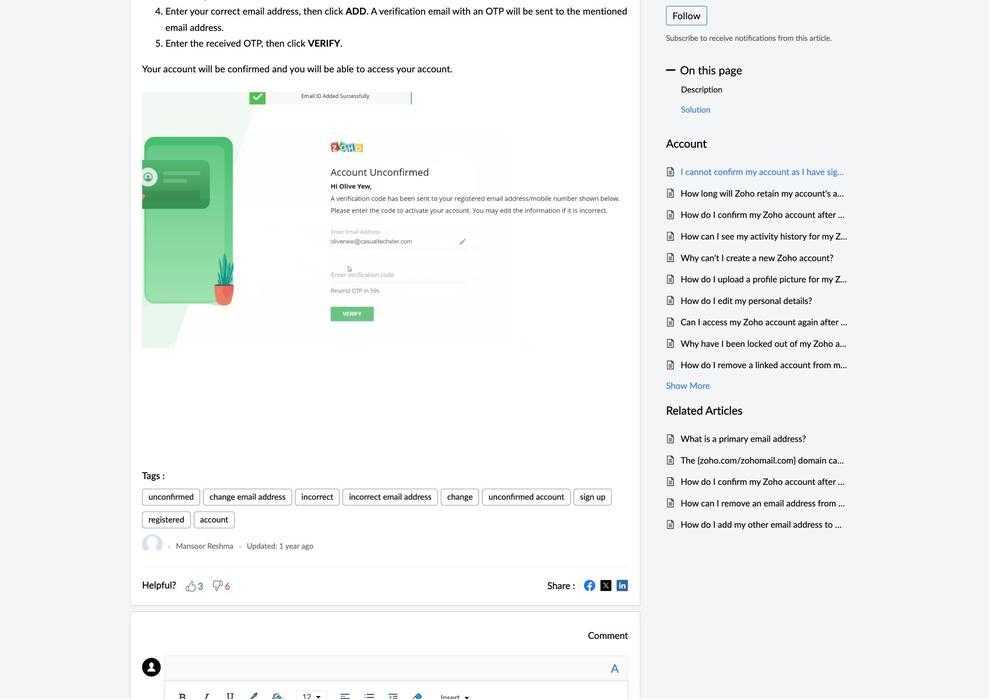 Task type: locate. For each thing, give the bounding box(es) containing it.
font color image
[[245, 689, 263, 699]]

twitter image
[[600, 580, 612, 591]]

background color image
[[269, 689, 287, 699]]

a gif showing how to edit the email address that is registered incorrectly. image
[[142, 92, 628, 348]]

font size image
[[311, 695, 321, 699]]

2 heading from the top
[[666, 402, 848, 419]]

italic (ctrl+i) image
[[197, 689, 215, 699]]

insert options image
[[460, 696, 469, 699]]

heading
[[666, 135, 848, 152], [666, 402, 848, 419]]

clear formatting image
[[408, 689, 426, 699]]

0 vertical spatial heading
[[666, 135, 848, 152]]

bold (ctrl+b) image
[[174, 689, 191, 699]]

lists image
[[360, 689, 378, 699]]

1 vertical spatial heading
[[666, 402, 848, 419]]



Task type: describe. For each thing, give the bounding box(es) containing it.
1 heading from the top
[[666, 135, 848, 152]]

align image
[[336, 689, 354, 699]]

indent image
[[384, 689, 402, 699]]

underline (ctrl+u) image
[[221, 689, 239, 699]]

linkedin image
[[617, 580, 628, 591]]

facebook image
[[584, 580, 596, 591]]



Task type: vqa. For each thing, say whether or not it's contained in the screenshot.
second 'heading'
yes



